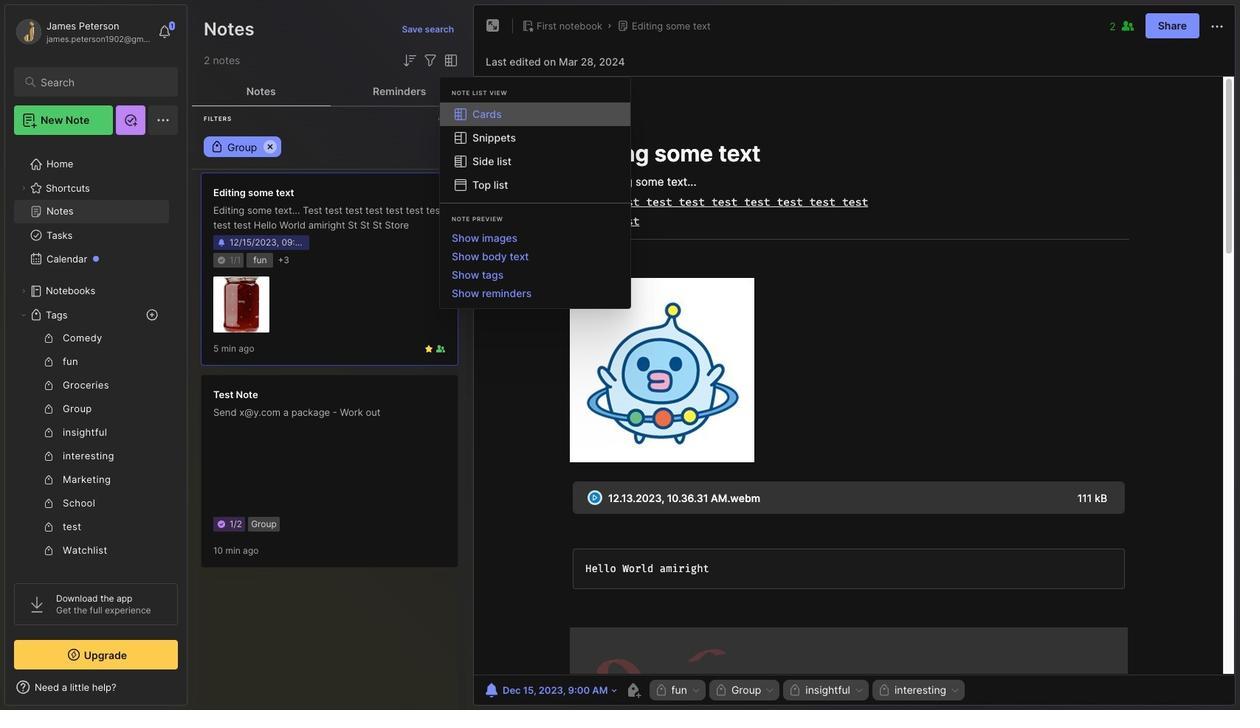 Task type: describe. For each thing, give the bounding box(es) containing it.
Group Tag actions field
[[761, 686, 775, 696]]

thumbnail image
[[213, 277, 269, 333]]

group inside 'main' element
[[14, 327, 169, 610]]

expand note image
[[484, 17, 502, 35]]

Sort options field
[[401, 52, 419, 69]]

More actions field
[[1208, 16, 1226, 35]]

click to collapse image
[[186, 684, 197, 701]]

note window element
[[473, 4, 1236, 710]]

View options field
[[439, 52, 460, 69]]

interesting Tag actions field
[[946, 686, 960, 696]]

main element
[[0, 0, 192, 711]]

1 dropdown list menu from the top
[[440, 103, 630, 197]]

expand notebooks image
[[19, 287, 28, 296]]

Note Editor text field
[[474, 76, 1235, 675]]



Task type: locate. For each thing, give the bounding box(es) containing it.
none search field inside 'main' element
[[41, 73, 165, 91]]

dropdown list menu
[[440, 103, 630, 197], [440, 229, 630, 303]]

add filters image
[[421, 52, 439, 69]]

2 dropdown list menu from the top
[[440, 229, 630, 303]]

0 vertical spatial dropdown list menu
[[440, 103, 630, 197]]

fun Tag actions field
[[687, 686, 701, 696]]

Search text field
[[41, 75, 165, 89]]

tree inside 'main' element
[[5, 144, 187, 667]]

Edit reminder field
[[481, 681, 618, 701]]

add tag image
[[624, 682, 642, 700]]

tab list
[[192, 77, 469, 106]]

more actions image
[[1208, 18, 1226, 35]]

Add filters field
[[421, 52, 439, 69]]

WHAT'S NEW field
[[5, 676, 187, 700]]

Account field
[[14, 17, 151, 47]]

None search field
[[41, 73, 165, 91]]

expand tags image
[[19, 311, 28, 320]]

1 vertical spatial dropdown list menu
[[440, 229, 630, 303]]

group
[[14, 327, 169, 610]]

menu item
[[440, 103, 630, 126]]

insightful Tag actions field
[[850, 686, 864, 696]]

tree
[[5, 144, 187, 667]]



Task type: vqa. For each thing, say whether or not it's contained in the screenshot.
Group Tag actions field
yes



